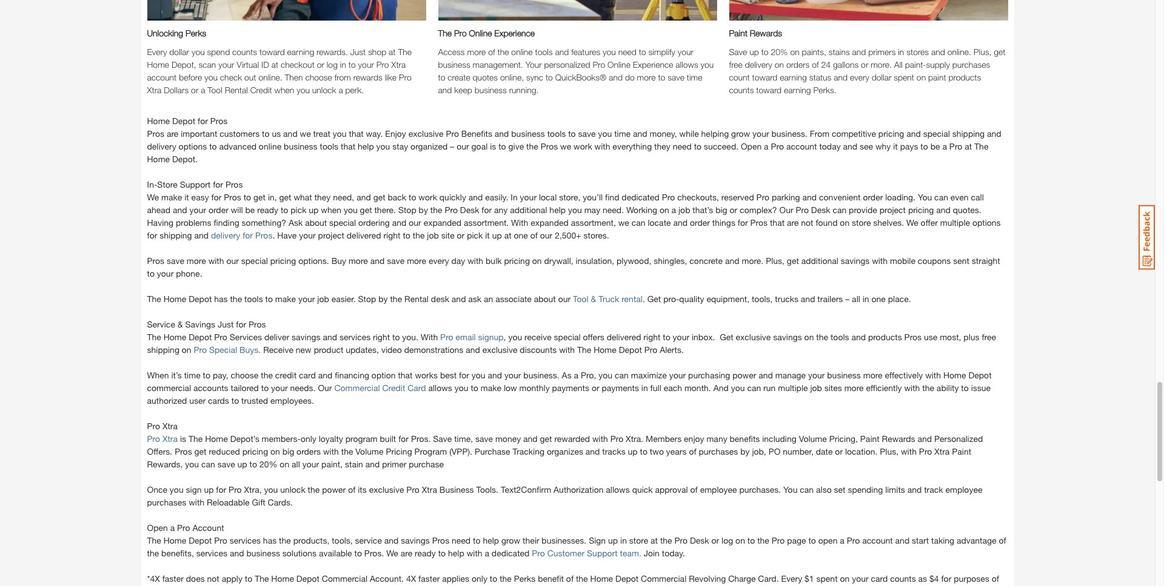 Task type: describe. For each thing, give the bounding box(es) containing it.
1 vertical spatial stop
[[358, 294, 376, 304]]

even
[[951, 192, 969, 202]]

to left two
[[640, 447, 648, 457]]

depot up the savings
[[189, 294, 212, 304]]

of inside save up to 20% on paints, stains and primers in stores and online. plus, get free delivery on orders of 24 gallons or more. all paint-supply purchases count toward earning status and every dollar spent on paint products counts toward earning perks.
[[812, 59, 819, 69]]

the left benefit on the left bottom of the page
[[500, 574, 512, 584]]

store
[[157, 179, 178, 190]]

home down pro customer support team. join today.
[[590, 574, 613, 584]]

1 vertical spatial pick
[[467, 230, 483, 240]]

exclusive down ,
[[482, 345, 517, 355]]

depot down the savings
[[189, 332, 212, 342]]

out
[[244, 72, 256, 82]]

1 horizontal spatial we
[[560, 141, 571, 151]]

for up assortment. at the left top of the page
[[482, 205, 492, 215]]

2 expanded from the left
[[531, 217, 569, 228]]

of left its
[[348, 485, 355, 495]]

0 horizontal spatial online
[[469, 28, 492, 38]]

power inside 'once you sign up for pro xtra, you unlock the power of its exclusive pro xtra business tools. text2confirm authorization allows quick approval of employee purchases. you can also set spending limits and track employee purchases with reloadable gift cards.'
[[322, 485, 346, 495]]

today.
[[662, 548, 685, 559]]

or right site
[[457, 230, 465, 240]]

special inside the home depot for pros pros are important customers to us and we treat you that way. enjoy exclusive pro benefits and business tools to save you time and money, while helping grow your business. from competitive pricing and special shipping and delivery options to advanced online business tools that help you stay organized – our goal is to give the pros we work with everything they need to succeed. open a pro account today and see why it pays to be a pro at the home depot.
[[923, 128, 950, 139]]

in inside every dollar you spend counts toward earning rewards. just shop at the home depot, scan your virtual id at checkout or log in to your pro xtra account before you check out online. then choose from rewards like pro xtra dollars or a tool rental credit when you unlock a perk.
[[340, 59, 346, 69]]

the inside , you receive special offers delivered right to your inbox.  get exclusive savings on the tools and products pros use most, plus free shipping on
[[816, 332, 828, 342]]

on inside the home depot pro services has the products, tools, service and savings pros need to help grow their businesses. sign up in store at the pro desk or log on to the pro page to open a pro account and start taking advantage of the benefits, services and business solutions available to pros. we are ready to help with a dedicated
[[735, 536, 745, 546]]

once you sign up for pro xtra, you unlock the power of its exclusive pro xtra business tools. text2confirm authorization allows quick approval of employee purchases. you can also set spending limits and track employee purchases with reloadable gift cards.
[[147, 485, 982, 508]]

things
[[712, 217, 735, 228]]

0 vertical spatial we
[[147, 192, 159, 202]]

additional inside the we make it easy for pros to get in, get what they need, and get back to work quickly and easily. in your local store, you'll find dedicated pro checkouts, reserved pro parking and convenient order loading. you can even call ahead and your order will be ready to pick up when you get there. stop by the pro desk for any additional help you may need. working on a job that's big or complex? our pro desk can provide project pricing and quotes. having problems finding something? ask about special ordering and our expanded assortment. with expanded assortment, we can locate and order things for pros that are not found on store shelves. we offer multiple options for shipping and
[[510, 205, 547, 215]]

tracking
[[513, 447, 544, 457]]

they inside the home depot for pros pros are important customers to us and we treat you that way. enjoy exclusive pro benefits and business tools to save you time and money, while helping grow your business. from competitive pricing and special shipping and delivery options to advanced online business tools that help you stay organized – our goal is to give the pros we work with everything they need to succeed. open a pro account today and see why it pays to be a pro at the home depot.
[[654, 141, 670, 151]]

dedicated inside the we make it easy for pros to get in, get what they need, and get back to work quickly and easily. in your local store, you'll find dedicated pro checkouts, reserved pro parking and convenient order loading. you can even call ahead and your order will be ready to pick up when you get there. stop by the pro desk for any additional help you may need. working on a job that's big or complex? our pro desk can provide project pricing and quotes. having problems finding something? ask about special ordering and our expanded assortment. with expanded assortment, we can locate and order things for pros that are not found on store shelves. we offer multiple options for shipping and
[[622, 192, 660, 202]]

1 vertical spatial services
[[230, 536, 261, 546]]

1 horizontal spatial &
[[591, 294, 596, 304]]

complex?
[[740, 205, 777, 215]]

with up tracks on the right bottom of page
[[592, 434, 608, 444]]

gallons
[[833, 59, 859, 69]]

to down account.
[[386, 587, 393, 587]]

your up rewards
[[358, 59, 374, 69]]

pro right pays at the top right of the page
[[949, 141, 962, 151]]

pro xtra link
[[147, 434, 178, 444]]

with up as
[[559, 345, 575, 355]]

status
[[809, 72, 831, 82]]

pro left 'page'
[[772, 536, 785, 546]]

work inside the we make it easy for pros to get in, get what they need, and get back to work quickly and easily. in your local store, you'll find dedicated pro checkouts, reserved pro parking and convenient order loading. you can even call ahead and your order will be ready to pick up when you get there. stop by the pro desk for any additional help you may need. working on a job that's big or complex? our pro desk can provide project pricing and quotes. having problems finding something? ask about special ordering and our expanded assortment. with expanded assortment, we can locate and order things for pros that are not found on store shelves. we offer multiple options for shipping and
[[419, 192, 437, 202]]

for inside *4x faster does not apply to the home depot commercial account. 4x faster applies only to the perks benefit of the home depot commercial revolving charge card. every $1 spent on your card counts as $4 for purposes of earning perks. there are minimum spend thresholds and limits to the amount of perks that you may earn. see the home depot pro xtra program rules at
[[941, 574, 951, 584]]

every inside save up to 20% on paints, stains and primers in stores and online. plus, get free delivery on orders of 24 gallons or more. all paint-supply purchases count toward earning status and every dollar spent on paint products counts toward earning perks.
[[850, 72, 869, 82]]

a pro uses his phone at a work site. image
[[438, 0, 717, 20]]

for up services on the bottom left
[[236, 319, 246, 330]]

more inside allows you to make low monthly payments or payments in full each month. and you can run multiple job sites more efficiently with the ability to issue authorized user cards to trusted employees.
[[844, 383, 864, 393]]

loading.
[[885, 192, 916, 202]]

with inside the home depot for pros pros are important customers to us and we treat you that way. enjoy exclusive pro benefits and business tools to save you time and money, while helping grow your business. from competitive pricing and special shipping and delivery options to advanced online business tools that help you stay organized – our goal is to give the pros we work with everything they need to succeed. open a pro account today and see why it pays to be a pro at the home depot.
[[594, 141, 610, 151]]

2 vertical spatial toward
[[756, 85, 782, 95]]

with left mobile
[[872, 256, 888, 266]]

available
[[319, 548, 352, 559]]

savings inside the home depot pro services has the products, tools, service and savings pros need to help grow their businesses. sign up in store at the pro desk or log on to the pro page to open a pro account and start taking advantage of the benefits, services and business solutions available to pros. we are ready to help with a dedicated
[[401, 536, 430, 546]]

1 horizontal spatial order
[[690, 217, 710, 228]]

at down assortment. at the left top of the page
[[504, 230, 511, 240]]

xtra inside is the home depot's members-only loyalty program built for pros. save time, save money and get rewarded with pro xtra. members enjoy many benefits including volume pricing, paint rewards and personalized offers. pros get reduced pricing on big orders with the volume pricing program (vpp). purchase tracking organizes and tracks up to two years of purchases by job, po number, date or location. plus, with pro xtra paint rewards, you can save up to 20% on all your paint, stain and primer purchase
[[934, 447, 950, 457]]

options inside the we make it easy for pros to get in, get what they need, and get back to work quickly and easily. in your local store, you'll find dedicated pro checkouts, reserved pro parking and convenient order loading. you can even call ahead and your order will be ready to pick up when you get there. stop by the pro desk for any additional help you may need. working on a job that's big or complex? our pro desk can provide project pricing and quotes. having problems finding something? ask about special ordering and our expanded assortment. with expanded assortment, we can locate and order things for pros that are not found on store shelves. we offer multiple options for shipping and
[[972, 217, 1001, 228]]

your inside the home depot for pros pros are important customers to us and we treat you that way. enjoy exclusive pro benefits and business tools to save you time and money, while helping grow your business. from competitive pricing and special shipping and delivery options to advanced online business tools that help you stay organized – our goal is to give the pros we work with everything they need to succeed. open a pro account today and see why it pays to be a pro at the home depot.
[[752, 128, 769, 139]]

to up trusted
[[261, 383, 269, 393]]

solutions
[[282, 548, 317, 559]]

0 horizontal spatial one
[[514, 230, 528, 240]]

1 horizontal spatial it
[[485, 230, 490, 240]]

more right buy
[[349, 256, 368, 266]]

your right in
[[520, 192, 537, 202]]

to up accounts
[[203, 370, 210, 381]]

offers.
[[147, 447, 172, 457]]

commercial down financing
[[334, 383, 380, 393]]

for inside the home depot for pros pros are important customers to us and we treat you that way. enjoy exclusive pro benefits and business tools to save you time and money, while helping grow your business. from competitive pricing and special shipping and delivery options to advanced online business tools that help you stay organized – our goal is to give the pros we work with everything they need to succeed. open a pro account today and see why it pays to be a pro at the home depot.
[[198, 116, 208, 126]]

save down reduced on the left of the page
[[217, 459, 235, 470]]

1 horizontal spatial volume
[[799, 434, 827, 444]]

0 horizontal spatial order
[[208, 205, 228, 215]]

your down "credit"
[[271, 383, 288, 393]]

day
[[451, 256, 465, 266]]

right down ordering on the left of the page
[[383, 230, 400, 240]]

1 vertical spatial open
[[147, 523, 168, 533]]

that's
[[693, 205, 713, 215]]

with right day
[[468, 256, 483, 266]]

get inside the pros save more with our special pricing options. buy more and save more every day with bulk pricing on drywall, insulation, plywood, shingles, concrete and more. plus, get additional savings with mobile coupons sent straight to your phone.
[[787, 256, 799, 266]]

get inside save up to 20% on paints, stains and primers in stores and online. plus, get free delivery on orders of 24 gallons or more. all paint-supply purchases count toward earning status and every dollar spent on paint products counts toward earning perks.
[[994, 46, 1005, 57]]

to down tools.
[[473, 536, 480, 546]]

0 horizontal spatial delivered
[[347, 230, 381, 240]]

in-
[[147, 179, 157, 190]]

for right things
[[738, 217, 748, 228]]

support for team.
[[587, 548, 618, 559]]

way.
[[366, 128, 383, 139]]

earning left status
[[780, 72, 807, 82]]

1 vertical spatial &
[[178, 319, 183, 330]]

we make it easy for pros to get in, get what they need, and get back to work quickly and easily. in your local store, you'll find dedicated pro checkouts, reserved pro parking and convenient order loading. you can even call ahead and your order will be ready to pick up when you get there. stop by the pro desk for any additional help you may need. working on a job that's big or complex? our pro desk can provide project pricing and quotes. having problems finding something? ask about special ordering and our expanded assortment. with expanded assortment, we can locate and order things for pros that are not found on store shelves. we offer multiple options for shipping and
[[147, 192, 1001, 240]]

for inside is the home depot's members-only loyalty program built for pros. save time, save money and get rewarded with pro xtra. members enjoy many benefits including volume pricing, paint rewards and personalized offers. pros get reduced pricing on big orders with the volume pricing program (vpp). purchase tracking organizes and tracks up to two years of purchases by job, po number, date or location. plus, with pro xtra paint rewards, you can save up to 20% on all your paint, stain and primer purchase
[[398, 434, 409, 444]]

shipping inside , you receive special offers delivered right to your inbox.  get exclusive savings on the tools and products pros use most, plus free shipping on
[[147, 345, 179, 355]]

id
[[261, 59, 269, 69]]

depot up thresholds
[[296, 574, 320, 584]]

card.
[[758, 574, 779, 584]]

the down service
[[147, 332, 161, 342]]

free inside save up to 20% on paints, stains and primers in stores and online. plus, get free delivery on orders of 24 gallons or more. all paint-supply purchases count toward earning status and every dollar spent on paint products counts toward earning perks.
[[729, 59, 743, 69]]

with inside when it's time to pay, choose the credit card and financing option that works best for you and your business. as a pro, you can maximize your purchasing power and manage your business more effectively with home depot commercial accounts tailored to your needs. our
[[925, 370, 941, 381]]

to up 'applies'
[[438, 548, 446, 559]]

the left desk
[[390, 294, 402, 304]]

ask
[[468, 294, 481, 304]]

pros. inside is the home depot's members-only loyalty program built for pros. save time, save money and get rewarded with pro xtra. members enjoy many benefits including volume pricing, paint rewards and personalized offers. pros get reduced pricing on big orders with the volume pricing program (vpp). purchase tracking organizes and tracks up to two years of purchases by job, po number, date or location. plus, with pro xtra paint rewards, you can save up to 20% on all your paint, stain and primer purchase
[[411, 434, 431, 444]]

need inside the home depot pro services has the products, tools, service and savings pros need to help grow their businesses. sign up in store at the pro desk or log on to the pro page to open a pro account and start taking advantage of the benefits, services and business solutions available to pros. we are ready to help with a dedicated
[[452, 536, 471, 546]]

dollar inside every dollar you spend counts toward earning rewards. just shop at the home depot, scan your virtual id at checkout or log in to your pro xtra account before you check out online. then choose from rewards like pro xtra dollars or a tool rental credit when you unlock a perk.
[[169, 46, 189, 57]]

purposes
[[954, 574, 989, 584]]

convenient
[[819, 192, 861, 202]]

2 horizontal spatial .
[[643, 294, 645, 304]]

to down simplify
[[658, 72, 665, 82]]

gift
[[252, 498, 265, 508]]

to up something?
[[281, 205, 288, 215]]

organizes
[[547, 447, 583, 457]]

pro down shop
[[376, 59, 389, 69]]

support for for
[[180, 179, 211, 190]]

job left site
[[427, 230, 439, 240]]

features
[[571, 46, 600, 57]]

pro up the reloadable
[[229, 485, 242, 495]]

the left site
[[413, 230, 425, 240]]

pros inside is the home depot's members-only loyalty program built for pros. save time, save money and get rewarded with pro xtra. members enjoy many benefits including volume pricing, paint rewards and personalized offers. pros get reduced pricing on big orders with the volume pricing program (vpp). purchase tracking organizes and tracks up to two years of purchases by job, po number, date or location. plus, with pro xtra paint rewards, you can save up to 20% on all your paint, stain and primer purchase
[[175, 447, 192, 457]]

1 vertical spatial credit
[[382, 383, 405, 393]]

the down the offers
[[577, 345, 591, 355]]

services
[[230, 332, 262, 342]]

0 vertical spatial we
[[300, 128, 311, 139]]

help inside the home depot for pros pros are important customers to us and we treat you that way. enjoy exclusive pro benefits and business tools to save you time and money, while helping grow your business. from competitive pricing and special shipping and delivery options to advanced online business tools that help you stay organized – our goal is to give the pros we work with everything they need to succeed. open a pro account today and see why it pays to be a pro at the home depot.
[[358, 141, 374, 151]]

your up each
[[669, 370, 686, 381]]

to left the give
[[498, 141, 506, 151]]

po
[[769, 447, 781, 457]]

our left 2,500+
[[540, 230, 552, 240]]

up inside save up to 20% on paints, stains and primers in stores and online. plus, get free delivery on orders of 24 gallons or more. all paint-supply purchases count toward earning status and every dollar spent on paint products counts toward earning perks.
[[750, 46, 759, 57]]

pro left the special
[[194, 345, 207, 355]]

pricing
[[386, 447, 412, 457]]

more up phone.
[[187, 256, 206, 266]]

0 vertical spatial paint
[[729, 28, 747, 38]]

the inside 'once you sign up for pro xtra, you unlock the power of its exclusive pro xtra business tools. text2confirm authorization allows quick approval of employee purchases. you can also set spending limits and track employee purchases with reloadable gift cards.'
[[308, 485, 320, 495]]

24
[[821, 59, 831, 69]]

years
[[666, 447, 687, 457]]

save up to 20% on paints, stains and primers in stores and online. plus, get free delivery on orders of 24 gallons or more. all paint-supply purchases count toward earning status and every dollar spent on paint products counts toward earning perks.
[[729, 46, 1005, 95]]

easily.
[[485, 192, 508, 202]]

pro up tracks on the right bottom of page
[[610, 434, 623, 444]]

to up deliver
[[265, 294, 273, 304]]

your down easy
[[189, 205, 206, 215]]

of down 'applies'
[[441, 587, 449, 587]]

the inside access more of the online tools and features you need to simplify your business management. your personalized pro online experience allows you to create quotes online, sync to quickbooks® and do more to save time and keep business running.
[[497, 46, 509, 57]]

receive
[[263, 345, 293, 355]]

pro left benefits
[[446, 128, 459, 139]]

business down treat
[[284, 141, 317, 151]]

employees.
[[270, 396, 314, 406]]

home inside every dollar you spend counts toward earning rewards. just shop at the home depot, scan your virtual id at checkout or log in to your pro xtra account before you check out online. then choose from rewards like pro xtra dollars or a tool rental credit when you unlock a perk.
[[147, 59, 169, 69]]

orders inside is the home depot's members-only loyalty program built for pros. save time, save money and get rewarded with pro xtra. members enjoy many benefits including volume pricing, paint rewards and personalized offers. pros get reduced pricing on big orders with the volume pricing program (vpp). purchase tracking organizes and tracks up to two years of purchases by job, po number, date or location. plus, with pro xtra paint rewards, you can save up to 20% on all your paint, stain and primer purchase
[[297, 447, 321, 457]]

sites
[[824, 383, 842, 393]]

primer
[[382, 459, 406, 470]]

save inside is the home depot's members-only loyalty program built for pros. save time, save money and get rewarded with pro xtra. members enjoy many benefits including volume pricing, paint rewards and personalized offers. pros get reduced pricing on big orders with the volume pricing program (vpp). purchase tracking organizes and tracks up to two years of purchases by job, po number, date or location. plus, with pro xtra paint rewards, you can save up to 20% on all your paint, stain and primer purchase
[[433, 434, 452, 444]]

exclusive inside the home depot for pros pros are important customers to us and we treat you that way. enjoy exclusive pro benefits and business tools to save you time and money, while helping grow your business. from competitive pricing and special shipping and delivery options to advanced online business tools that help you stay organized – our goal is to give the pros we work with everything they need to succeed. open a pro account today and see why it pays to be a pro at the home depot.
[[408, 128, 444, 139]]

. link
[[258, 345, 261, 355]]

2 faster from the left
[[418, 574, 440, 584]]

can down convenient
[[833, 205, 847, 215]]

works
[[415, 370, 438, 381]]

benefit
[[538, 574, 564, 584]]

more down the pro online experience
[[467, 46, 486, 57]]

to down while
[[694, 141, 702, 151]]

you inside , you receive special offers delivered right to your inbox.  get exclusive savings on the tools and products pros use most, plus free shipping on
[[508, 332, 522, 342]]

your down ask
[[299, 230, 316, 240]]

1 pro xtra from the top
[[147, 421, 178, 431]]

of inside is the home depot's members-only loyalty program built for pros. save time, save money and get rewarded with pro xtra. members enjoy many benefits including volume pricing, paint rewards and personalized offers. pros get reduced pricing on big orders with the volume pricing program (vpp). purchase tracking organizes and tracks up to two years of purchases by job, po number, date or location. plus, with pro xtra paint rewards, you can save up to 20% on all your paint, stain and primer purchase
[[689, 447, 696, 457]]

1 faster from the left
[[162, 574, 184, 584]]

at inside *4x faster does not apply to the home depot commercial account. 4x faster applies only to the perks benefit of the home depot commercial revolving charge card. every $1 spent on your card counts as $4 for purposes of earning perks. there are minimum spend thresholds and limits to the amount of perks that you may earn. see the home depot pro xtra program rules at
[[724, 587, 731, 587]]

built
[[380, 434, 396, 444]]

spent inside save up to 20% on paints, stains and primers in stores and online. plus, get free delivery on orders of 24 gallons or more. all paint-supply purchases count toward earning status and every dollar spent on paint products counts toward earning perks.
[[894, 72, 914, 82]]

pricing down have
[[270, 256, 296, 266]]

with inside allows you to make low monthly payments or payments in full each month. and you can run multiple job sites more efficiently with the ability to issue authorized user cards to trusted employees.
[[904, 383, 920, 393]]

depot down pro customer support team. join today.
[[607, 587, 630, 587]]

1 vertical spatial project
[[318, 230, 344, 240]]

log inside the home depot pro services has the products, tools, service and savings pros need to help grow their businesses. sign up in store at the pro desk or log on to the pro page to open a pro account and start taking advantage of the benefits, services and business solutions available to pros. we are ready to help with a dedicated
[[722, 536, 733, 546]]

up down reduced on the left of the page
[[237, 459, 247, 470]]

demonstrations
[[404, 345, 463, 355]]

to left "issue" in the bottom of the page
[[961, 383, 969, 393]]

spending
[[848, 485, 883, 495]]

save inside save up to 20% on paints, stains and primers in stores and online. plus, get free delivery on orders of 24 gallons or more. all paint-supply purchases count toward earning status and every dollar spent on paint products counts toward earning perks.
[[729, 46, 747, 57]]

create
[[448, 72, 470, 82]]

save up phone.
[[167, 256, 184, 266]]

of inside access more of the online tools and features you need to simplify your business management. your personalized pro online experience allows you to create quotes online, sync to quickbooks® and do more to save time and keep business running.
[[488, 46, 495, 57]]

0 horizontal spatial perks
[[186, 28, 206, 38]]

home depot for pros pros are important customers to us and we treat you that way. enjoy exclusive pro benefits and business tools to save you time and money, while helping grow your business. from competitive pricing and special shipping and delivery options to advanced online business tools that help you stay organized – our goal is to give the pros we work with everything they need to succeed. open a pro account today and see why it pays to be a pro at the home depot.
[[147, 116, 1001, 164]]

,
[[504, 332, 506, 342]]

options.
[[298, 256, 329, 266]]

quickbooks®
[[555, 72, 606, 82]]

the home depot pro services deliver savings and services right to you. with pro email signup
[[147, 332, 504, 342]]

purchases inside is the home depot's members-only loyalty program built for pros. save time, save money and get rewarded with pro xtra. members enjoy many benefits including volume pricing, paint rewards and personalized offers. pros get reduced pricing on big orders with the volume pricing program (vpp). purchase tracking organizes and tracks up to two years of purchases by job, po number, date or location. plus, with pro xtra paint rewards, you can save up to 20% on all your paint, stain and primer purchase
[[699, 447, 738, 457]]

personalized
[[544, 59, 590, 69]]

the inside is the home depot's members-only loyalty program built for pros. save time, save money and get rewarded with pro xtra. members enjoy many benefits including volume pricing, paint rewards and personalized offers. pros get reduced pricing on big orders with the volume pricing program (vpp). purchase tracking organizes and tracks up to two years of purchases by job, po number, date or location. plus, with pro xtra paint rewards, you can save up to 20% on all your paint, stain and primer purchase
[[189, 434, 203, 444]]

with right "location."
[[901, 447, 917, 457]]

by inside is the home depot's members-only loyalty program built for pros. save time, save money and get rewarded with pro xtra. members enjoy many benefits including volume pricing, paint rewards and personalized offers. pros get reduced pricing on big orders with the volume pricing program (vpp). purchase tracking organizes and tracks up to two years of purchases by job, po number, date or location. plus, with pro xtra paint rewards, you can save up to 20% on all your paint, stain and primer purchase
[[740, 447, 750, 457]]

business inside the home depot pro services has the products, tools, service and savings pros need to help grow their businesses. sign up in store at the pro desk or log on to the pro page to open a pro account and start taking advantage of the benefits, services and business solutions available to pros. we are ready to help with a dedicated
[[246, 548, 280, 559]]

account inside the home depot for pros pros are important customers to us and we treat you that way. enjoy exclusive pro benefits and business tools to save you time and money, while helping grow your business. from competitive pricing and special shipping and delivery options to advanced online business tools that help you stay organized – our goal is to give the pros we work with everything they need to succeed. open a pro account today and see why it pays to be a pro at the home depot.
[[786, 141, 817, 151]]

the inside allows you to make low monthly payments or payments in full each month. and you can run multiple job sites more efficiently with the ability to issue authorized user cards to trusted employees.
[[922, 383, 934, 393]]

the down pro customer support team. "link"
[[576, 574, 588, 584]]

pricing inside is the home depot's members-only loyalty program built for pros. save time, save money and get rewarded with pro xtra. members enjoy many benefits including volume pricing, paint rewards and personalized offers. pros get reduced pricing on big orders with the volume pricing program (vpp). purchase tracking organizes and tracks up to two years of purchases by job, po number, date or location. plus, with pro xtra paint rewards, you can save up to 20% on all your paint, stain and primer purchase
[[242, 447, 268, 457]]

with down "loyalty"
[[323, 447, 339, 457]]

0 horizontal spatial services
[[196, 548, 227, 559]]

depot down team.
[[615, 574, 639, 584]]

use
[[924, 332, 937, 342]]

phone.
[[176, 268, 202, 279]]

1 horizontal spatial –
[[845, 294, 850, 304]]

enjoy
[[684, 434, 704, 444]]

pro up track
[[919, 447, 932, 457]]

1 vertical spatial just
[[218, 319, 234, 330]]

call
[[971, 192, 984, 202]]

plus, inside is the home depot's members-only loyalty program built for pros. save time, save money and get rewarded with pro xtra. members enjoy many benefits including volume pricing, paint rewards and personalized offers. pros get reduced pricing on big orders with the volume pricing program (vpp). purchase tracking organizes and tracks up to two years of purchases by job, po number, date or location. plus, with pro xtra paint rewards, you can save up to 20% on all your paint, stain and primer purchase
[[880, 447, 899, 457]]

store,
[[559, 192, 580, 202]]

to right sync
[[546, 72, 553, 82]]

to right 'applies'
[[490, 574, 497, 584]]

to up charge
[[747, 536, 755, 546]]

0 horizontal spatial volume
[[355, 447, 383, 457]]

. for delivery for pros . have your project delivered right to the job site or pick it up at one of our 2,500+ stores.
[[272, 230, 275, 240]]

page
[[787, 536, 806, 546]]

help up 'applies'
[[448, 548, 464, 559]]

the inside every dollar you spend counts toward earning rewards. just shop at the home depot, scan your virtual id at checkout or log in to your pro xtra account before you check out online. then choose from rewards like pro xtra dollars or a tool rental credit when you unlock a perk.
[[398, 46, 412, 57]]

*4x
[[147, 574, 160, 584]]

more. inside save up to 20% on paints, stains and primers in stores and online. plus, get free delivery on orders of 24 gallons or more. all paint-supply purchases count toward earning status and every dollar spent on paint products counts toward earning perks.
[[871, 59, 892, 69]]

1 horizontal spatial paint
[[860, 434, 880, 444]]

access more of the online tools and features you need to simplify your business management. your personalized pro online experience allows you to create quotes online, sync to quickbooks® and do more to save time and keep business running.
[[438, 46, 714, 95]]

in,
[[268, 192, 277, 202]]

depot's
[[230, 434, 259, 444]]

best
[[440, 370, 457, 381]]

1 payments from the left
[[552, 383, 589, 393]]

of inside the home depot pro services has the products, tools, service and savings pros need to help grow their businesses. sign up in store at the pro desk or log on to the pro page to open a pro account and start taking advantage of the benefits, services and business solutions available to pros. we are ready to help with a dedicated
[[999, 536, 1006, 546]]

that left way.
[[349, 128, 364, 139]]

user
[[189, 396, 206, 406]]

why
[[875, 141, 891, 151]]

1 vertical spatial with
[[421, 332, 438, 342]]

xtra up 'like'
[[391, 59, 406, 69]]

commercial credit card link
[[334, 383, 426, 393]]

earning inside every dollar you spend counts toward earning rewards. just shop at the home depot, scan your virtual id at checkout or log in to your pro xtra account before you check out online. then choose from rewards like pro xtra dollars or a tool rental credit when you unlock a perk.
[[287, 46, 314, 57]]

the up service
[[147, 294, 161, 304]]

0 vertical spatial tools,
[[752, 294, 773, 304]]

you inside the we make it easy for pros to get in, get what they need, and get back to work quickly and easily. in your local store, you'll find dedicated pro checkouts, reserved pro parking and convenient order loading. you can even call ahead and your order will be ready to pick up when you get there. stop by the pro desk for any additional help you may need. working on a job that's big or complex? our pro desk can provide project pricing and quotes. having problems finding something? ask about special ordering and our expanded assortment. with expanded assortment, we can locate and order things for pros that are not found on store shelves. we offer multiple options for shipping and
[[918, 192, 932, 202]]

pro down their
[[532, 548, 545, 559]]

when it's time to pay, choose the credit card and financing option that works best for you and your business. as a pro, you can maximize your purchasing power and manage your business more effectively with home depot commercial accounts tailored to your needs. our
[[147, 370, 992, 393]]

2 horizontal spatial services
[[339, 332, 371, 342]]

online inside access more of the online tools and features you need to simplify your business management. your personalized pro online experience allows you to create quotes online, sync to quickbooks® and do more to save time and keep business running.
[[608, 59, 630, 69]]

pro up today. at the bottom right of the page
[[674, 536, 688, 546]]

the down 4x
[[396, 587, 408, 587]]

more right do
[[637, 72, 656, 82]]

shelves.
[[873, 217, 904, 228]]

0 horizontal spatial experience
[[494, 28, 535, 38]]

pro right 'like'
[[399, 72, 412, 82]]

help left their
[[483, 536, 499, 546]]

coupons
[[918, 256, 951, 266]]

make inside the we make it easy for pros to get in, get what they need, and get back to work quickly and easily. in your local store, you'll find dedicated pro checkouts, reserved pro parking and convenient order loading. you can even call ahead and your order will be ready to pick up when you get there. stop by the pro desk for any additional help you may need. working on a job that's big or complex? our pro desk can provide project pricing and quotes. having problems finding something? ask about special ordering and our expanded assortment. with expanded assortment, we can locate and order things for pros that are not found on store shelves. we offer multiple options for shipping and
[[161, 192, 182, 202]]

tool inside every dollar you spend counts toward earning rewards. just shop at the home depot, scan your virtual id at checkout or log in to your pro xtra account before you check out online. then choose from rewards like pro xtra dollars or a tool rental credit when you unlock a perk.
[[208, 85, 222, 95]]

management.
[[473, 59, 523, 69]]

desk
[[431, 294, 449, 304]]

the right see
[[565, 587, 579, 587]]

need inside the home depot for pros pros are important customers to us and we treat you that way. enjoy exclusive pro benefits and business tools to save you time and money, while helping grow your business. from competitive pricing and special shipping and delivery options to advanced online business tools that help you stay organized – our goal is to give the pros we work with everything they need to succeed. open a pro account today and see why it pays to be a pro at the home depot.
[[673, 141, 692, 151]]

from
[[810, 128, 830, 139]]

2 horizontal spatial desk
[[811, 205, 830, 215]]

two
[[650, 447, 664, 457]]

signup
[[478, 332, 504, 342]]

pro up parking
[[771, 141, 784, 151]]

back
[[388, 192, 406, 202]]

a home depot associate hands paint to a shopping pro. image
[[729, 0, 1008, 20]]

a inside the we make it easy for pros to get in, get what they need, and get back to work quickly and easily. in your local store, you'll find dedicated pro checkouts, reserved pro parking and convenient order loading. you can even call ahead and your order will be ready to pick up when you get there. stop by the pro desk for any additional help you may need. working on a job that's big or complex? our pro desk can provide project pricing and quotes. having problems finding something? ask about special ordering and our expanded assortment. with expanded assortment, we can locate and order things for pros that are not found on store shelves. we offer multiple options for shipping and
[[672, 205, 676, 215]]

concrete
[[690, 256, 723, 266]]

your inside is the home depot's members-only loyalty program built for pros. save time, save money and get rewarded with pro xtra. members enjoy many benefits including volume pricing, paint rewards and personalized offers. pros get reduced pricing on big orders with the volume pricing program (vpp). purchase tracking organizes and tracks up to two years of purchases by job, po number, date or location. plus, with pro xtra paint rewards, you can save up to 20% on all your paint, stain and primer purchase
[[302, 459, 319, 470]]

location.
[[845, 447, 878, 457]]

just inside every dollar you spend counts toward earning rewards. just shop at the home depot, scan your virtual id at checkout or log in to your pro xtra account before you check out online. then choose from rewards like pro xtra dollars or a tool rental credit when you unlock a perk.
[[350, 46, 366, 57]]

right up video
[[373, 332, 390, 342]]

to down back
[[403, 230, 410, 240]]

1 vertical spatial we
[[906, 217, 918, 228]]

open inside the home depot for pros pros are important customers to us and we treat you that way. enjoy exclusive pro benefits and business tools to save you time and money, while helping grow your business. from competitive pricing and special shipping and delivery options to advanced online business tools that help you stay organized – our goal is to give the pros we work with everything they need to succeed. open a pro account today and see why it pays to be a pro at the home depot.
[[741, 141, 762, 151]]

big inside the we make it easy for pros to get in, get what they need, and get back to work quickly and easily. in your local store, you'll find dedicated pro checkouts, reserved pro parking and convenient order loading. you can even call ahead and your order will be ready to pick up when you get there. stop by the pro desk for any additional help you may need. working on a job that's big or complex? our pro desk can provide project pricing and quotes. having problems finding something? ask about special ordering and our expanded assortment. with expanded assortment, we can locate and order things for pros that are not found on store shelves. we offer multiple options for shipping and
[[716, 205, 727, 215]]

2 horizontal spatial order
[[863, 192, 883, 202]]

0 horizontal spatial has
[[214, 294, 228, 304]]

or inside save up to 20% on paints, stains and primers in stores and online. plus, get free delivery on orders of 24 gallons or more. all paint-supply purchases count toward earning status and every dollar spent on paint products counts toward earning perks.
[[861, 59, 868, 69]]

ahead
[[147, 205, 170, 215]]

delivery inside save up to 20% on paints, stains and primers in stores and online. plus, get free delivery on orders of 24 gallons or more. all paint-supply purchases count toward earning status and every dollar spent on paint products counts toward earning perks.
[[745, 59, 772, 69]]

alerts.
[[660, 345, 684, 355]]

right inside , you receive special offers delivered right to your inbox.  get exclusive savings on the tools and products pros use most, plus free shipping on
[[643, 332, 660, 342]]

option
[[372, 370, 396, 381]]

home down service
[[164, 332, 186, 342]]

to up xtra,
[[250, 459, 257, 470]]

xtra up "pro xtra" link
[[162, 421, 178, 431]]

unlock inside 'once you sign up for pro xtra, you unlock the power of its exclusive pro xtra business tools. text2confirm authorization allows quick approval of employee purchases. you can also set spending limits and track employee purchases with reloadable gift cards.'
[[280, 485, 305, 495]]

2 vertical spatial paint
[[952, 447, 971, 457]]

pricing inside the home depot for pros pros are important customers to us and we treat you that way. enjoy exclusive pro benefits and business tools to save you time and money, while helping grow your business. from competitive pricing and special shipping and delivery options to advanced online business tools that help you stay organized – our goal is to give the pros we work with everything they need to succeed. open a pro account today and see why it pays to be a pro at the home depot.
[[878, 128, 904, 139]]

stains
[[829, 46, 850, 57]]

dollar inside save up to 20% on paints, stains and primers in stores and online. plus, get free delivery on orders of 24 gallons or more. all paint-supply purchases count toward earning status and every dollar spent on paint products counts toward earning perks.
[[872, 72, 891, 82]]

pro down account
[[214, 536, 227, 546]]

up down xtra.
[[628, 447, 638, 457]]

1 vertical spatial about
[[534, 294, 556, 304]]

locate
[[648, 217, 671, 228]]

for inside when it's time to pay, choose the credit card and financing option that works best for you and your business. as a pro, you can maximize your purchasing power and manage your business more effectively with home depot commercial accounts tailored to your needs. our
[[459, 370, 469, 381]]

equipment,
[[707, 294, 749, 304]]

apply
[[222, 574, 242, 584]]

1 horizontal spatial all
[[852, 294, 860, 304]]

home inside the home depot pro services has the products, tools, service and savings pros need to help grow their businesses. sign up in store at the pro desk or log on to the pro page to open a pro account and start taking advantage of the benefits, services and business solutions available to pros. we are ready to help with a dedicated
[[164, 536, 186, 546]]

delivery for pros link
[[211, 230, 272, 240]]

your inside the pros save more with our special pricing options. buy more and save more every day with bulk pricing on drywall, insulation, plywood, shingles, concrete and more. plus, get additional savings with mobile coupons sent straight to your phone.
[[157, 268, 174, 279]]

to up minimum
[[245, 574, 252, 584]]

of right benefit on the left bottom of the page
[[566, 574, 574, 584]]

drywall,
[[544, 256, 573, 266]]

0 horizontal spatial by
[[378, 294, 388, 304]]

1 horizontal spatial perks
[[451, 587, 473, 587]]

members-
[[262, 434, 301, 444]]

purchasing
[[688, 370, 730, 381]]

1 vertical spatial rental
[[404, 294, 429, 304]]

can left even
[[934, 192, 948, 202]]

pro up offers.
[[147, 434, 160, 444]]

1 vertical spatial toward
[[752, 72, 778, 82]]

your up low
[[504, 370, 521, 381]]



Task type: vqa. For each thing, say whether or not it's contained in the screenshot.
does
yes



Task type: locate. For each thing, give the bounding box(es) containing it.
0 vertical spatial online.
[[947, 46, 971, 57]]

your
[[525, 59, 542, 69]]

your inside *4x faster does not apply to the home depot commercial account. 4x faster applies only to the perks benefit of the home depot commercial revolving charge card. every $1 spent on your card counts as $4 for purposes of earning perks. there are minimum spend thresholds and limits to the amount of perks that you may earn. see the home depot pro xtra program rules at
[[852, 574, 869, 584]]

the right the give
[[526, 141, 538, 151]]

we left the offer
[[906, 217, 918, 228]]

– right organized
[[450, 141, 454, 151]]

experience inside access more of the online tools and features you need to simplify your business management. your personalized pro online experience allows you to create quotes online, sync to quickbooks® and do more to save time and keep business running.
[[633, 59, 673, 69]]

be inside the home depot for pros pros are important customers to us and we treat you that way. enjoy exclusive pro benefits and business tools to save you time and money, while helping grow your business. from competitive pricing and special shipping and delivery options to advanced online business tools that help you stay organized – our goal is to give the pros we work with everything they need to succeed. open a pro account today and see why it pays to be a pro at the home depot.
[[930, 141, 940, 151]]

1 horizontal spatial every
[[850, 72, 869, 82]]

save up count
[[729, 46, 747, 57]]

tools, inside the home depot pro services has the products, tools, service and savings pros need to help grow their businesses. sign up in store at the pro desk or log on to the pro page to open a pro account and start taking advantage of the benefits, services and business solutions available to pros. we are ready to help with a dedicated
[[332, 536, 353, 546]]

0 vertical spatial they
[[654, 141, 670, 151]]

0 vertical spatial power
[[733, 370, 756, 381]]

offer
[[921, 217, 938, 228]]

job,
[[752, 447, 766, 457]]

1 vertical spatial perks.
[[178, 587, 202, 587]]

inbox.
[[692, 332, 715, 342]]

need inside access more of the online tools and features you need to simplify your business management. your personalized pro online experience allows you to create quotes online, sync to quickbooks® and do more to save time and keep business running.
[[618, 46, 636, 57]]

online. inside save up to 20% on paints, stains and primers in stores and online. plus, get free delivery on orders of 24 gallons or more. all paint-supply purchases count toward earning status and every dollar spent on paint products counts toward earning perks.
[[947, 46, 971, 57]]

may
[[584, 205, 600, 215], [508, 587, 524, 587]]

0 vertical spatial it
[[893, 141, 898, 151]]

about right ask
[[305, 217, 327, 228]]

tools
[[535, 46, 553, 57], [547, 128, 566, 139], [320, 141, 338, 151], [244, 294, 263, 304], [831, 332, 849, 342]]

0 vertical spatial spent
[[894, 72, 914, 82]]

service & savings just for pros
[[147, 319, 266, 330]]

spend inside every dollar you spend counts toward earning rewards. just shop at the home depot, scan your virtual id at checkout or log in to your pro xtra account before you check out online. then choose from rewards like pro xtra dollars or a tool rental credit when you unlock a perk.
[[207, 46, 230, 57]]

1 horizontal spatial spend
[[279, 587, 303, 587]]

straight
[[972, 256, 1000, 266]]

home up service
[[164, 294, 186, 304]]

ready up 4x
[[415, 548, 436, 559]]

a home depot associate scans a pro's phone. image
[[147, 0, 426, 20]]

perks right unlocking
[[186, 28, 206, 38]]

pros inside the home depot pro services has the products, tools, service and savings pros need to help grow their businesses. sign up in store at the pro desk or log on to the pro page to open a pro account and start taking advantage of the benefits, services and business solutions available to pros. we are ready to help with a dedicated
[[432, 536, 449, 546]]

every left '$1'
[[781, 574, 802, 584]]

by up delivery for pros . have your project delivered right to the job site or pick it up at one of our 2,500+ stores.
[[419, 205, 428, 215]]

0 horizontal spatial expanded
[[424, 217, 461, 228]]

online up your
[[511, 46, 533, 57]]

paint down personalized
[[952, 447, 971, 457]]

online up do
[[608, 59, 630, 69]]

more. up equipment,
[[742, 256, 763, 266]]

will
[[231, 205, 243, 215]]

purchases inside 'once you sign up for pro xtra, you unlock the power of its exclusive pro xtra business tools. text2confirm authorization allows quick approval of employee purchases. you can also set spending limits and track employee purchases with reloadable gift cards.'
[[147, 498, 186, 508]]

the inside the we make it easy for pros to get in, get what they need, and get back to work quickly and easily. in your local store, you'll find dedicated pro checkouts, reserved pro parking and convenient order loading. you can even call ahead and your order will be ready to pick up when you get there. stop by the pro desk for any additional help you may need. working on a job that's big or complex? our pro desk can provide project pricing and quotes. having problems finding something? ask about special ordering and our expanded assortment. with expanded assortment, we can locate and order things for pros that are not found on store shelves. we offer multiple options for shipping and
[[430, 205, 442, 215]]

get
[[994, 46, 1005, 57], [253, 192, 266, 202], [279, 192, 291, 202], [373, 192, 385, 202], [360, 205, 372, 215], [787, 256, 799, 266], [540, 434, 552, 444], [194, 447, 206, 457]]

sent
[[953, 256, 969, 266]]

we inside the home depot pro services has the products, tools, service and savings pros need to help grow their businesses. sign up in store at the pro desk or log on to the pro page to open a pro account and start taking advantage of the benefits, services and business solutions available to pros. we are ready to help with a dedicated
[[386, 548, 398, 559]]

power right purchasing in the bottom of the page
[[733, 370, 756, 381]]

2 horizontal spatial time
[[687, 72, 702, 82]]

the
[[497, 46, 509, 57], [526, 141, 538, 151], [430, 205, 442, 215], [413, 230, 425, 240], [230, 294, 242, 304], [390, 294, 402, 304], [816, 332, 828, 342], [261, 370, 273, 381], [922, 383, 934, 393], [341, 447, 353, 457], [308, 485, 320, 495], [279, 536, 291, 546], [660, 536, 672, 546], [757, 536, 769, 546], [147, 548, 159, 559], [500, 574, 512, 584], [576, 574, 588, 584], [396, 587, 408, 587]]

orders
[[786, 59, 810, 69], [297, 447, 321, 457]]

pro inside *4x faster does not apply to the home depot commercial account. 4x faster applies only to the perks benefit of the home depot commercial revolving charge card. every $1 spent on your card counts as $4 for purposes of earning perks. there are minimum spend thresholds and limits to the amount of perks that you may earn. see the home depot pro xtra program rules at
[[632, 587, 645, 587]]

problems
[[176, 217, 211, 228]]

2 vertical spatial counts
[[890, 574, 916, 584]]

1 horizontal spatial card
[[871, 574, 888, 584]]

may inside the we make it easy for pros to get in, get what they need, and get back to work quickly and easily. in your local store, you'll find dedicated pro checkouts, reserved pro parking and convenient order loading. you can even call ahead and your order will be ready to pick up when you get there. stop by the pro desk for any additional help you may need. working on a job that's big or complex? our pro desk can provide project pricing and quotes. having problems finding something? ask about special ordering and our expanded assortment. with expanded assortment, we can locate and order things for pros that are not found on store shelves. we offer multiple options for shipping and
[[584, 205, 600, 215]]

thresholds
[[305, 587, 345, 587]]

home inside is the home depot's members-only loyalty program built for pros. save time, save money and get rewarded with pro xtra. members enjoy many benefits including volume pricing, paint rewards and personalized offers. pros get reduced pricing on big orders with the volume pricing program (vpp). purchase tracking organizes and tracks up to two years of purchases by job, po number, date or location. plus, with pro xtra paint rewards, you can save up to 20% on all your paint, stain and primer purchase
[[205, 434, 228, 444]]

savings down trucks
[[773, 332, 802, 342]]

open a pro account
[[147, 523, 224, 533]]

pro down quickly
[[445, 205, 458, 215]]

our up delivery for pros . have your project delivered right to the job site or pick it up at one of our 2,500+ stores.
[[409, 217, 421, 228]]

1 horizontal spatial power
[[733, 370, 756, 381]]

0 horizontal spatial payments
[[552, 383, 589, 393]]

2 pro xtra from the top
[[147, 434, 178, 444]]

0 vertical spatial volume
[[799, 434, 827, 444]]

0 vertical spatial spend
[[207, 46, 230, 57]]

home down pro customer support team. "link"
[[581, 587, 604, 587]]

20% inside is the home depot's members-only loyalty program built for pros. save time, save money and get rewarded with pro xtra. members enjoy many benefits including volume pricing, paint rewards and personalized offers. pros get reduced pricing on big orders with the volume pricing program (vpp). purchase tracking organizes and tracks up to two years of purchases by job, po number, date or location. plus, with pro xtra paint rewards, you can save up to 20% on all your paint, stain and primer purchase
[[259, 459, 277, 470]]

2 horizontal spatial perks
[[514, 574, 536, 584]]

0 horizontal spatial support
[[180, 179, 211, 190]]

1 vertical spatial delivered
[[607, 332, 641, 342]]

1 horizontal spatial free
[[982, 332, 996, 342]]

special inside the we make it easy for pros to get in, get what they need, and get back to work quickly and easily. in your local store, you'll find dedicated pro checkouts, reserved pro parking and convenient order loading. you can even call ahead and your order will be ready to pick up when you get there. stop by the pro desk for any additional help you may need. working on a job that's big or complex? our pro desk can provide project pricing and quotes. having problems finding something? ask about special ordering and our expanded assortment. with expanded assortment, we can locate and order things for pros that are not found on store shelves. we offer multiple options for shipping and
[[329, 217, 356, 228]]

when inside the we make it easy for pros to get in, get what they need, and get back to work quickly and easily. in your local store, you'll find dedicated pro checkouts, reserved pro parking and convenient order loading. you can even call ahead and your order will be ready to pick up when you get there. stop by the pro desk for any additional help you may need. working on a job that's big or complex? our pro desk can provide project pricing and quotes. having problems finding something? ask about special ordering and our expanded assortment. with expanded assortment, we can locate and order things for pros that are not found on store shelves. we offer multiple options for shipping and
[[321, 205, 341, 215]]

more up efficiently
[[863, 370, 883, 381]]

for up the reloadable
[[216, 485, 226, 495]]

dedicated up working
[[622, 192, 660, 202]]

the pro online experience
[[438, 28, 535, 38]]

pros save more with our special pricing options. buy more and save more every day with bulk pricing on drywall, insulation, plywood, shingles, concrete and more. plus, get additional savings with mobile coupons sent straight to your phone.
[[147, 256, 1000, 279]]

0 vertical spatial rewards
[[750, 28, 782, 38]]

0 vertical spatial has
[[214, 294, 228, 304]]

1 horizontal spatial project
[[880, 205, 906, 215]]

0 vertical spatial pro xtra
[[147, 421, 178, 431]]

pro email signup link
[[440, 332, 504, 342]]

multiple inside allows you to make low monthly payments or payments in full each month. and you can run multiple job sites more efficiently with the ability to issue authorized user cards to trusted employees.
[[778, 383, 808, 393]]

the left 'ability'
[[922, 383, 934, 393]]

for right easy
[[211, 192, 222, 202]]

1 horizontal spatial not
[[801, 217, 813, 228]]

plus, inside save up to 20% on paints, stains and primers in stores and online. plus, get free delivery on orders of 24 gallons or more. all paint-supply purchases count toward earning status and every dollar spent on paint products counts toward earning perks.
[[974, 46, 991, 57]]

0 horizontal spatial employee
[[700, 485, 737, 495]]

the up access at the top of page
[[438, 28, 452, 38]]

project inside the we make it easy for pros to get in, get what they need, and get back to work quickly and easily. in your local store, you'll find dedicated pro checkouts, reserved pro parking and convenient order loading. you can even call ahead and your order will be ready to pick up when you get there. stop by the pro desk for any additional help you may need. working on a job that's big or complex? our pro desk can provide project pricing and quotes. having problems finding something? ask about special ordering and our expanded assortment. with expanded assortment, we can locate and order things for pros that are not found on store shelves. we offer multiple options for shipping and
[[880, 205, 906, 215]]

1 horizontal spatial with
[[511, 217, 528, 228]]

1 horizontal spatial spent
[[894, 72, 914, 82]]

shop
[[368, 46, 386, 57]]

to left low
[[471, 383, 478, 393]]

your left "paint,"
[[302, 459, 319, 470]]

buy
[[331, 256, 346, 266]]

paint
[[928, 72, 946, 82]]

0 vertical spatial when
[[274, 85, 294, 95]]

finding
[[214, 217, 239, 228]]

pro xtra up offers.
[[147, 434, 178, 444]]

set
[[834, 485, 845, 495]]

delivery for pros . have your project delivered right to the job site or pick it up at one of our 2,500+ stores.
[[211, 230, 609, 240]]

2 vertical spatial plus,
[[880, 447, 899, 457]]

0 horizontal spatial &
[[178, 319, 183, 330]]

spend up scan
[[207, 46, 230, 57]]

has
[[214, 294, 228, 304], [263, 536, 277, 546]]

are inside the home depot for pros pros are important customers to us and we treat you that way. enjoy exclusive pro benefits and business tools to save you time and money, while helping grow your business. from competitive pricing and special shipping and delivery options to advanced online business tools that help you stay organized – our goal is to give the pros we work with everything they need to succeed. open a pro account today and see why it pays to be a pro at the home depot.
[[167, 128, 178, 139]]

your right helping
[[752, 128, 769, 139]]

exclusive inside , you receive special offers delivered right to your inbox.  get exclusive savings on the tools and products pros use most, plus free shipping on
[[736, 332, 771, 342]]

of up management.
[[488, 46, 495, 57]]

0 vertical spatial toward
[[259, 46, 285, 57]]

0 vertical spatial options
[[179, 141, 207, 151]]

rewards,
[[147, 459, 183, 470]]

check
[[220, 72, 242, 82]]

can down working
[[632, 217, 645, 228]]

online. up supply
[[947, 46, 971, 57]]

join
[[644, 548, 660, 559]]

be right pays at the top right of the page
[[930, 141, 940, 151]]

0 vertical spatial project
[[880, 205, 906, 215]]

1 horizontal spatial options
[[972, 217, 1001, 228]]

about
[[305, 217, 327, 228], [534, 294, 556, 304]]

on inside *4x faster does not apply to the home depot commercial account. 4x faster applies only to the perks benefit of the home depot commercial revolving charge card. every $1 spent on your card counts as $4 for purposes of earning perks. there are minimum spend thresholds and limits to the amount of perks that you may earn. see the home depot pro xtra program rules at
[[840, 574, 850, 584]]

1 employee from the left
[[700, 485, 737, 495]]

services
[[339, 332, 371, 342], [230, 536, 261, 546], [196, 548, 227, 559]]

0 vertical spatial support
[[180, 179, 211, 190]]

1 horizontal spatial about
[[534, 294, 556, 304]]

not inside the we make it easy for pros to get in, get what they need, and get back to work quickly and easily. in your local store, you'll find dedicated pro checkouts, reserved pro parking and convenient order loading. you can even call ahead and your order will be ready to pick up when you get there. stop by the pro desk for any additional help you may need. working on a job that's big or complex? our pro desk can provide project pricing and quotes. having problems finding something? ask about special ordering and our expanded assortment. with expanded assortment, we can locate and order things for pros that are not found on store shelves. we offer multiple options for shipping and
[[801, 217, 813, 228]]

1 vertical spatial dedicated
[[492, 548, 530, 559]]

card
[[408, 383, 426, 393]]

depot inside when it's time to pay, choose the credit card and financing option that works best for you and your business. as a pro, you can maximize your purchasing power and manage your business more effectively with home depot commercial accounts tailored to your needs. our
[[969, 370, 992, 381]]

paint up "location."
[[860, 434, 880, 444]]

keep
[[454, 85, 472, 95]]

1 horizontal spatial tool
[[573, 294, 589, 304]]

only right 'applies'
[[472, 574, 487, 584]]

to left simplify
[[639, 46, 646, 57]]

savings
[[841, 256, 870, 266], [292, 332, 320, 342], [773, 332, 802, 342], [401, 536, 430, 546]]

or down pro,
[[592, 383, 599, 393]]

unlock inside every dollar you spend counts toward earning rewards. just shop at the home depot, scan your virtual id at checkout or log in to your pro xtra account before you check out online. then choose from rewards like pro xtra dollars or a tool rental credit when you unlock a perk.
[[312, 85, 336, 95]]

to inside , you receive special offers delivered right to your inbox.  get exclusive savings on the tools and products pros use most, plus free shipping on
[[663, 332, 670, 342]]

0 vertical spatial more.
[[871, 59, 892, 69]]

be inside the we make it easy for pros to get in, get what they need, and get back to work quickly and easily. in your local store, you'll find dedicated pro checkouts, reserved pro parking and convenient order loading. you can even call ahead and your order will be ready to pick up when you get there. stop by the pro desk for any additional help you may need. working on a job that's big or complex? our pro desk can provide project pricing and quotes. having problems finding something? ask about special ordering and our expanded assortment. with expanded assortment, we can locate and order things for pros that are not found on store shelves. we offer multiple options for shipping and
[[245, 205, 255, 215]]

0 horizontal spatial pick
[[291, 205, 306, 215]]

what
[[294, 192, 312, 202]]

the inside the home depot for pros pros are important customers to us and we treat you that way. enjoy exclusive pro benefits and business tools to save you time and money, while helping grow your business. from competitive pricing and special shipping and delivery options to advanced online business tools that help you stay organized – our goal is to give the pros we work with everything they need to succeed. open a pro account today and see why it pays to be a pro at the home depot.
[[974, 141, 989, 151]]

1 vertical spatial not
[[207, 574, 219, 584]]

spent inside *4x faster does not apply to the home depot commercial account. 4x faster applies only to the perks benefit of the home depot commercial revolving charge card. every $1 spent on your card counts as $4 for purposes of earning perks. there are minimum spend thresholds and limits to the amount of perks that you may earn. see the home depot pro xtra program rules at
[[816, 574, 838, 584]]

0 horizontal spatial work
[[419, 192, 437, 202]]

can inside is the home depot's members-only loyalty program built for pros. save time, save money and get rewarded with pro xtra. members enjoy many benefits including volume pricing, paint rewards and personalized offers. pros get reduced pricing on big orders with the volume pricing program (vpp). purchase tracking organizes and tracks up to two years of purchases by job, po number, date or location. plus, with pro xtra paint rewards, you can save up to 20% on all your paint, stain and primer purchase
[[201, 459, 215, 470]]

we up account.
[[386, 548, 398, 559]]

0 vertical spatial online
[[511, 46, 533, 57]]

1 vertical spatial our
[[318, 383, 332, 393]]

dedicated down their
[[492, 548, 530, 559]]

0 vertical spatial purchases
[[952, 59, 990, 69]]

be
[[930, 141, 940, 151], [245, 205, 255, 215]]

1 horizontal spatial open
[[741, 141, 762, 151]]

work inside the home depot for pros pros are important customers to us and we treat you that way. enjoy exclusive pro benefits and business tools to save you time and money, while helping grow your business. from competitive pricing and special shipping and delivery options to advanced online business tools that help you stay organized – our goal is to give the pros we work with everything they need to succeed. open a pro account today and see why it pays to be a pro at the home depot.
[[574, 141, 592, 151]]

with inside 'once you sign up for pro xtra, you unlock the power of its exclusive pro xtra business tools. text2confirm authorization allows quick approval of employee purchases. you can also set spending limits and track employee purchases with reloadable gift cards.'
[[189, 498, 204, 508]]

in
[[511, 192, 518, 202]]

our down the pros save more with our special pricing options. buy more and save more every day with bulk pricing on drywall, insulation, plywood, shingles, concrete and more. plus, get additional savings with mobile coupons sent straight to your phone.
[[558, 294, 571, 304]]

log inside every dollar you spend counts toward earning rewards. just shop at the home depot, scan your virtual id at checkout or log in to your pro xtra account before you check out online. then choose from rewards like pro xtra dollars or a tool rental credit when you unlock a perk.
[[327, 59, 338, 69]]

0 horizontal spatial limits
[[364, 587, 384, 587]]

save inside the home depot for pros pros are important customers to us and we treat you that way. enjoy exclusive pro benefits and business tools to save you time and money, while helping grow your business. from competitive pricing and special shipping and delivery options to advanced online business tools that help you stay organized – our goal is to give the pros we work with everything they need to succeed. open a pro account today and see why it pays to be a pro at the home depot.
[[578, 128, 596, 139]]

that inside the we make it easy for pros to get in, get what they need, and get back to work quickly and easily. in your local store, you'll find dedicated pro checkouts, reserved pro parking and convenient order loading. you can even call ahead and your order will be ready to pick up when you get there. stop by the pro desk for any additional help you may need. working on a job that's big or complex? our pro desk can provide project pricing and quotes. having problems finding something? ask about special ordering and our expanded assortment. with expanded assortment, we can locate and order things for pros that are not found on store shelves. we offer multiple options for shipping and
[[770, 217, 785, 228]]

revolving
[[689, 574, 726, 584]]

helping
[[701, 128, 729, 139]]

are inside the we make it easy for pros to get in, get what they need, and get back to work quickly and easily. in your local store, you'll find dedicated pro checkouts, reserved pro parking and convenient order loading. you can even call ahead and your order will be ready to pick up when you get there. stop by the pro desk for any additional help you may need. working on a job that's big or complex? our pro desk can provide project pricing and quotes. having problems finding something? ask about special ordering and our expanded assortment. with expanded assortment, we can locate and order things for pros that are not found on store shelves. we offer multiple options for shipping and
[[787, 217, 799, 228]]

local
[[539, 192, 557, 202]]

credit inside every dollar you spend counts toward earning rewards. just shop at the home depot, scan your virtual id at checkout or log in to your pro xtra account before you check out online. then choose from rewards like pro xtra dollars or a tool rental credit when you unlock a perk.
[[250, 85, 272, 95]]

online inside the home depot for pros pros are important customers to us and we treat you that way. enjoy exclusive pro benefits and business tools to save you time and money, while helping grow your business. from competitive pricing and special shipping and delivery options to advanced online business tools that help you stay organized – our goal is to give the pros we work with everything they need to succeed. open a pro account today and see why it pays to be a pro at the home depot.
[[259, 141, 281, 151]]

to right pays at the top right of the page
[[921, 141, 928, 151]]

depot inside the home depot pro services has the products, tools, service and savings pros need to help grow their businesses. sign up in store at the pro desk or log on to the pro page to open a pro account and start taking advantage of the benefits, services and business solutions available to pros. we are ready to help with a dedicated
[[189, 536, 212, 546]]

we left treat
[[300, 128, 311, 139]]

the left benefits,
[[147, 548, 159, 559]]

they right what at the top
[[314, 192, 331, 202]]

at right rules
[[724, 587, 731, 587]]

desk inside the home depot pro services has the products, tools, service and savings pros need to help grow their businesses. sign up in store at the pro desk or log on to the pro page to open a pro account and start taking advantage of the benefits, services and business solutions available to pros. we are ready to help with a dedicated
[[690, 536, 709, 546]]

in inside the home depot pro services has the products, tools, service and savings pros need to help grow their businesses. sign up in store at the pro desk or log on to the pro page to open a pro account and start taking advantage of the benefits, services and business solutions available to pros. we are ready to help with a dedicated
[[620, 536, 627, 546]]

you inside *4x faster does not apply to the home depot commercial account. 4x faster applies only to the perks benefit of the home depot commercial revolving charge card. every $1 spent on your card counts as $4 for purposes of earning perks. there are minimum spend thresholds and limits to the amount of perks that you may earn. see the home depot pro xtra program rules at
[[492, 587, 506, 587]]

additional down in
[[510, 205, 547, 215]]

for up important
[[198, 116, 208, 126]]

the inside is the home depot's members-only loyalty program built for pros. save time, save money and get rewarded with pro xtra. members enjoy many benefits including volume pricing, paint rewards and personalized offers. pros get reduced pricing on big orders with the volume pricing program (vpp). purchase tracking organizes and tracks up to two years of purchases by job, po number, date or location. plus, with pro xtra paint rewards, you can save up to 20% on all your paint, stain and primer purchase
[[341, 447, 353, 457]]

1 horizontal spatial additional
[[801, 256, 838, 266]]

that up need,
[[341, 141, 355, 151]]

choose inside every dollar you spend counts toward earning rewards. just shop at the home depot, scan your virtual id at checkout or log in to your pro xtra account before you check out online. then choose from rewards like pro xtra dollars or a tool rental credit when you unlock a perk.
[[305, 72, 332, 82]]

pro down parking
[[796, 205, 809, 215]]

choose
[[305, 72, 332, 82], [231, 370, 259, 381]]

pick down assortment. at the left top of the page
[[467, 230, 483, 240]]

1 expanded from the left
[[424, 217, 461, 228]]

feedback link image
[[1139, 205, 1155, 270]]

discounts
[[520, 345, 557, 355]]

make
[[161, 192, 182, 202], [275, 294, 296, 304], [481, 383, 501, 393]]

save down delivery for pros . have your project delivered right to the job site or pick it up at one of our 2,500+ stores.
[[387, 256, 405, 266]]

shipping
[[952, 128, 985, 139], [160, 230, 192, 240], [147, 345, 179, 355]]

shipping inside the we make it easy for pros to get in, get what they need, and get back to work quickly and easily. in your local store, you'll find dedicated pro checkouts, reserved pro parking and convenient order loading. you can even call ahead and your order will be ready to pick up when you get there. stop by the pro desk for any additional help you may need. working on a job that's big or complex? our pro desk can provide project pricing and quotes. having problems finding something? ask about special ordering and our expanded assortment. with expanded assortment, we can locate and order things for pros that are not found on store shelves. we offer multiple options for shipping and
[[160, 230, 192, 240]]

1 vertical spatial additional
[[801, 256, 838, 266]]

2 vertical spatial delivery
[[211, 230, 240, 240]]

ask
[[289, 217, 303, 228]]

home up in-
[[147, 154, 170, 164]]

1 vertical spatial options
[[972, 217, 1001, 228]]

home inside when it's time to pay, choose the credit card and financing option that works best for you and your business. as a pro, you can maximize your purchasing power and manage your business more effectively with home depot commercial accounts tailored to your needs. our
[[943, 370, 966, 381]]

and
[[555, 46, 569, 57], [852, 46, 866, 57], [931, 46, 945, 57], [609, 72, 623, 82], [834, 72, 848, 82], [438, 85, 452, 95], [283, 128, 298, 139], [495, 128, 509, 139], [633, 128, 647, 139], [907, 128, 921, 139], [987, 128, 1001, 139], [843, 141, 857, 151], [357, 192, 371, 202], [469, 192, 483, 202], [802, 192, 817, 202], [173, 205, 187, 215], [936, 205, 951, 215], [392, 217, 406, 228], [673, 217, 688, 228], [194, 230, 209, 240], [370, 256, 385, 266], [725, 256, 739, 266], [452, 294, 466, 304], [801, 294, 815, 304], [323, 332, 337, 342], [851, 332, 866, 342], [466, 345, 480, 355], [318, 370, 332, 381], [488, 370, 502, 381], [759, 370, 773, 381], [523, 434, 538, 444], [918, 434, 932, 444], [586, 447, 600, 457], [365, 459, 380, 470], [907, 485, 922, 495], [384, 536, 399, 546], [895, 536, 910, 546], [230, 548, 244, 559], [347, 587, 361, 587]]

or up revolving
[[711, 536, 719, 546]]

there.
[[374, 205, 396, 215]]

our inside the pros save more with our special pricing options. buy more and save more every day with bulk pricing on drywall, insulation, plywood, shingles, concrete and more. plus, get additional savings with mobile coupons sent straight to your phone.
[[226, 256, 239, 266]]

rental down 'check'
[[225, 85, 248, 95]]

special inside the pros save more with our special pricing options. buy more and save more every day with bulk pricing on drywall, insulation, plywood, shingles, concrete and more. plus, get additional savings with mobile coupons sent straight to your phone.
[[241, 256, 268, 266]]

toward down paint rewards
[[756, 85, 782, 95]]

online. inside every dollar you spend counts toward earning rewards. just shop at the home depot, scan your virtual id at checkout or log in to your pro xtra account before you check out online. then choose from rewards like pro xtra dollars or a tool rental credit when you unlock a perk.
[[259, 72, 282, 82]]

account.
[[370, 574, 404, 584]]

with down effectively
[[904, 383, 920, 393]]

0 vertical spatial with
[[511, 217, 528, 228]]

run
[[763, 383, 776, 393]]

help
[[358, 141, 374, 151], [550, 205, 566, 215], [483, 536, 499, 546], [448, 548, 464, 559]]

with inside the home depot pro services has the products, tools, service and savings pros need to help grow their businesses. sign up in store at the pro desk or log on to the pro page to open a pro account and start taking advantage of the benefits, services and business solutions available to pros. we are ready to help with a dedicated
[[467, 548, 482, 559]]

0 horizontal spatial grow
[[501, 536, 520, 546]]

plywood,
[[617, 256, 651, 266]]

of right the purposes
[[992, 574, 999, 584]]

0 horizontal spatial make
[[161, 192, 182, 202]]

1 vertical spatial one
[[872, 294, 886, 304]]

help down local
[[550, 205, 566, 215]]

delivered inside , you receive special offers delivered right to your inbox.  get exclusive savings on the tools and products pros use most, plus free shipping on
[[607, 332, 641, 342]]

2 vertical spatial .
[[258, 345, 261, 355]]

0 horizontal spatial every
[[147, 46, 167, 57]]

1 vertical spatial multiple
[[778, 383, 808, 393]]

options
[[179, 141, 207, 151], [972, 217, 1001, 228]]

limits inside 'once you sign up for pro xtra, you unlock the power of its exclusive pro xtra business tools. text2confirm authorization allows quick approval of employee purchases. you can also set spending limits and track employee purchases with reloadable gift cards.'
[[885, 485, 905, 495]]

rewards inside is the home depot's members-only loyalty program built for pros. save time, save money and get rewarded with pro xtra. members enjoy many benefits including volume pricing, paint rewards and personalized offers. pros get reduced pricing on big orders with the volume pricing program (vpp). purchase tracking organizes and tracks up to two years of purchases by job, po number, date or location. plus, with pro xtra paint rewards, you can save up to 20% on all your paint, stain and primer purchase
[[882, 434, 915, 444]]

time
[[687, 72, 702, 82], [614, 128, 631, 139], [184, 370, 200, 381]]

depot inside the home depot for pros pros are important customers to us and we treat you that way. enjoy exclusive pro benefits and business tools to save you time and money, while helping grow your business. from competitive pricing and special shipping and delivery options to advanced online business tools that help you stay organized – our goal is to give the pros we work with everything they need to succeed. open a pro account today and see why it pays to be a pro at the home depot.
[[172, 116, 195, 126]]

has inside the home depot pro services has the products, tools, service and savings pros need to help grow their businesses. sign up in store at the pro desk or log on to the pro page to open a pro account and start taking advantage of the benefits, services and business solutions available to pros. we are ready to help with a dedicated
[[263, 536, 277, 546]]

rental
[[622, 294, 643, 304]]

online inside access more of the online tools and features you need to simplify your business management. your personalized pro online experience allows you to create quotes online, sync to quickbooks® and do more to save time and keep business running.
[[511, 46, 533, 57]]

.
[[272, 230, 275, 240], [643, 294, 645, 304], [258, 345, 261, 355]]

pricing,
[[829, 434, 858, 444]]

0 vertical spatial experience
[[494, 28, 535, 38]]

credit
[[275, 370, 297, 381]]

pro-
[[663, 294, 679, 304]]

1 horizontal spatial every
[[781, 574, 802, 584]]

xtra,
[[244, 485, 262, 495]]

every
[[850, 72, 869, 82], [429, 256, 449, 266]]

to inside every dollar you spend counts toward earning rewards. just shop at the home depot, scan your virtual id at checkout or log in to your pro xtra account before you check out online. then choose from rewards like pro xtra dollars or a tool rental credit when you unlock a perk.
[[348, 59, 356, 69]]

allows for your
[[676, 59, 698, 69]]

0 vertical spatial products
[[949, 72, 981, 82]]

it down assortment. at the left top of the page
[[485, 230, 490, 240]]

home down dollars
[[147, 116, 170, 126]]

you right purchases.
[[783, 485, 798, 495]]

financing
[[335, 370, 369, 381]]

free up count
[[729, 59, 743, 69]]

in
[[898, 46, 904, 57], [340, 59, 346, 69], [863, 294, 869, 304], [641, 383, 648, 393], [620, 536, 627, 546]]

20% down paint rewards
[[771, 46, 788, 57]]

dedicated inside the home depot pro services has the products, tools, service and savings pros need to help grow their businesses. sign up in store at the pro desk or log on to the pro page to open a pro account and start taking advantage of the benefits, services and business solutions available to pros. we are ready to help with a dedicated
[[492, 548, 530, 559]]

rewards up count
[[750, 28, 782, 38]]

our inside the we make it easy for pros to get in, get what they need, and get back to work quickly and easily. in your local store, you'll find dedicated pro checkouts, reserved pro parking and convenient order loading. you can even call ahead and your order will be ready to pick up when you get there. stop by the pro desk for any additional help you may need. working on a job that's big or complex? our pro desk can provide project pricing and quotes. having problems finding something? ask about special ordering and our expanded assortment. with expanded assortment, we can locate and order things for pros that are not found on store shelves. we offer multiple options for shipping and
[[779, 205, 793, 215]]

their
[[523, 536, 539, 546]]

perks. inside save up to 20% on paints, stains and primers in stores and online. plus, get free delivery on orders of 24 gallons or more. all paint-supply purchases count toward earning status and every dollar spent on paint products counts toward earning perks.
[[813, 85, 836, 95]]

maximize
[[631, 370, 667, 381]]

additional inside the pros save more with our special pricing options. buy more and save more every day with bulk pricing on drywall, insulation, plywood, shingles, concrete and more. plus, get additional savings with mobile coupons sent straight to your phone.
[[801, 256, 838, 266]]

paint rewards
[[729, 28, 782, 38]]

as
[[562, 370, 572, 381]]

an
[[484, 294, 493, 304]]

allows inside 'once you sign up for pro xtra, you unlock the power of its exclusive pro xtra business tools. text2confirm authorization allows quick approval of employee purchases. you can also set spending limits and track employee purchases with reloadable gift cards.'
[[606, 485, 630, 495]]

assortment,
[[571, 217, 616, 228]]

1 horizontal spatial you
[[918, 192, 932, 202]]

0 horizontal spatial faster
[[162, 574, 184, 584]]

pick inside the we make it easy for pros to get in, get what they need, and get back to work quickly and easily. in your local store, you'll find dedicated pro checkouts, reserved pro parking and convenient order loading. you can even call ahead and your order will be ready to pick up when you get there. stop by the pro desk for any additional help you may need. working on a job that's big or complex? our pro desk can provide project pricing and quotes. having problems finding something? ask about special ordering and our expanded assortment. with expanded assortment, we can locate and order things for pros that are not found on store shelves. we offer multiple options for shipping and
[[291, 205, 306, 215]]

we down in-
[[147, 192, 159, 202]]

up down what at the top
[[309, 205, 319, 215]]

account inside the home depot pro services has the products, tools, service and savings pros need to help grow their businesses. sign up in store at the pro desk or log on to the pro page to open a pro account and start taking advantage of the benefits, services and business solutions available to pros. we are ready to help with a dedicated
[[862, 536, 893, 546]]

has down cards.
[[263, 536, 277, 546]]

1 horizontal spatial by
[[419, 205, 428, 215]]

2 employee from the left
[[945, 485, 982, 495]]

toward inside every dollar you spend counts toward earning rewards. just shop at the home depot, scan your virtual id at checkout or log in to your pro xtra account before you check out online. then choose from rewards like pro xtra dollars or a tool rental credit when you unlock a perk.
[[259, 46, 285, 57]]

1 vertical spatial perks
[[514, 574, 536, 584]]

make down store
[[161, 192, 182, 202]]

products inside save up to 20% on paints, stains and primers in stores and online. plus, get free delivery on orders of 24 gallons or more. all paint-supply purchases count toward earning status and every dollar spent on paint products counts toward earning perks.
[[949, 72, 981, 82]]

big inside is the home depot's members-only loyalty program built for pros. save time, save money and get rewarded with pro xtra. members enjoy many benefits including volume pricing, paint rewards and personalized offers. pros get reduced pricing on big orders with the volume pricing program (vpp). purchase tracking organizes and tracks up to two years of purchases by job, po number, date or location. plus, with pro xtra paint rewards, you can save up to 20% on all your paint, stain and primer purchase
[[282, 447, 294, 457]]

1 horizontal spatial online
[[511, 46, 533, 57]]

2 payments from the left
[[602, 383, 639, 393]]

1 horizontal spatial delivery
[[211, 230, 240, 240]]

pro left alerts.
[[644, 345, 657, 355]]

1 horizontal spatial .
[[272, 230, 275, 240]]

or down 'pricing,'
[[835, 447, 843, 457]]

perks
[[186, 28, 206, 38], [514, 574, 536, 584], [451, 587, 473, 587]]

1 horizontal spatial payments
[[602, 383, 639, 393]]

pros. inside the home depot pro services has the products, tools, service and savings pros need to help grow their businesses. sign up in store at the pro desk or log on to the pro page to open a pro account and start taking advantage of the benefits, services and business solutions available to pros. we are ready to help with a dedicated
[[364, 548, 384, 559]]

to inside the pros save more with our special pricing options. buy more and save more every day with bulk pricing on drywall, insulation, plywood, shingles, concrete and more. plus, get additional savings with mobile coupons sent straight to your phone.
[[147, 268, 155, 279]]

0 horizontal spatial desk
[[460, 205, 479, 215]]

easier.
[[331, 294, 356, 304]]

1 vertical spatial tools,
[[332, 536, 353, 546]]

. for pro special buys . receive new product updates, video demonstrations and exclusive discounts with the home depot pro alerts.
[[258, 345, 261, 355]]

1 horizontal spatial may
[[584, 205, 600, 215]]

job left the "easier."
[[317, 294, 329, 304]]

monthly
[[519, 383, 550, 393]]

1 horizontal spatial they
[[654, 141, 670, 151]]

the inside the home depot for pros pros are important customers to us and we treat you that way. enjoy exclusive pro benefits and business tools to save you time and money, while helping grow your business. from competitive pricing and special shipping and delivery options to advanced online business tools that help you stay organized – our goal is to give the pros we work with everything they need to succeed. open a pro account today and see why it pays to be a pro at the home depot.
[[526, 141, 538, 151]]

our inside the home depot for pros pros are important customers to us and we treat you that way. enjoy exclusive pro benefits and business tools to save you time and money, while helping grow your business. from competitive pricing and special shipping and delivery options to advanced online business tools that help you stay organized – our goal is to give the pros we work with everything they need to succeed. open a pro account today and see why it pays to be a pro at the home depot.
[[457, 141, 469, 151]]

you inside 'once you sign up for pro xtra, you unlock the power of its exclusive pro xtra business tools. text2confirm authorization allows quick approval of employee purchases. you can also set spending limits and track employee purchases with reloadable gift cards.'
[[783, 485, 798, 495]]

need up do
[[618, 46, 636, 57]]

goal
[[471, 141, 488, 151]]

work left 'everything'
[[574, 141, 592, 151]]

minimum
[[242, 587, 277, 587]]

every down "gallons"
[[850, 72, 869, 82]]

1 horizontal spatial we
[[386, 548, 398, 559]]

1 vertical spatial power
[[322, 485, 346, 495]]

open right succeed.
[[741, 141, 762, 151]]

1 vertical spatial tool
[[573, 294, 589, 304]]

they
[[654, 141, 670, 151], [314, 192, 331, 202]]

1 horizontal spatial one
[[872, 294, 886, 304]]

count
[[729, 72, 750, 82]]

more. inside the pros save more with our special pricing options. buy more and save more every day with bulk pricing on drywall, insulation, plywood, shingles, concrete and more. plus, get additional savings with mobile coupons sent straight to your phone.
[[742, 256, 763, 266]]

savings inside the pros save more with our special pricing options. buy more and save more every day with bulk pricing on drywall, insulation, plywood, shingles, concrete and more. plus, get additional savings with mobile coupons sent straight to your phone.
[[841, 256, 870, 266]]

tracks
[[602, 447, 625, 457]]

customers
[[220, 128, 260, 139]]

you
[[192, 46, 205, 57], [603, 46, 616, 57], [701, 59, 714, 69], [204, 72, 218, 82], [297, 85, 310, 95], [333, 128, 347, 139], [598, 128, 612, 139], [376, 141, 390, 151], [344, 205, 358, 215], [568, 205, 582, 215], [508, 332, 522, 342], [472, 370, 485, 381], [599, 370, 612, 381], [455, 383, 468, 393], [731, 383, 745, 393], [185, 459, 199, 470], [170, 485, 184, 495], [264, 485, 278, 495], [492, 587, 506, 587]]

by right the "easier."
[[378, 294, 388, 304]]

1 vertical spatial order
[[208, 205, 228, 215]]

1 horizontal spatial experience
[[633, 59, 673, 69]]

savings inside , you receive special offers delivered right to your inbox.  get exclusive savings on the tools and products pros use most, plus free shipping on
[[773, 332, 802, 342]]

0 vertical spatial account
[[147, 72, 177, 82]]

time inside when it's time to pay, choose the credit card and financing option that works best for you and your business. as a pro, you can maximize your purchasing power and manage your business more effectively with home depot commercial accounts tailored to your needs. our
[[184, 370, 200, 381]]

0 vertical spatial business.
[[771, 128, 807, 139]]

savings up trailers
[[841, 256, 870, 266]]

sign
[[589, 536, 606, 546]]

0 vertical spatial ready
[[257, 205, 278, 215]]

reduced
[[209, 447, 240, 457]]

2 vertical spatial purchases
[[147, 498, 186, 508]]

allows for its
[[606, 485, 630, 495]]

0 horizontal spatial counts
[[232, 46, 257, 57]]

0 horizontal spatial it
[[184, 192, 189, 202]]

help inside the we make it easy for pros to get in, get what they need, and get back to work quickly and easily. in your local store, you'll find dedicated pro checkouts, reserved pro parking and convenient order loading. you can even call ahead and your order will be ready to pick up when you get there. stop by the pro desk for any additional help you may need. working on a job that's big or complex? our pro desk can provide project pricing and quotes. having problems finding something? ask about special ordering and our expanded assortment. with expanded assortment, we can locate and order things for pros that are not found on store shelves. we offer multiple options for shipping and
[[550, 205, 566, 215]]

1 vertical spatial support
[[587, 548, 618, 559]]

employee right track
[[945, 485, 982, 495]]

xtra down purchase
[[422, 485, 437, 495]]

dollar down the primers
[[872, 72, 891, 82]]

with inside the we make it easy for pros to get in, get what they need, and get back to work quickly and easily. in your local store, you'll find dedicated pro checkouts, reserved pro parking and convenient order loading. you can even call ahead and your order will be ready to pick up when you get there. stop by the pro desk for any additional help you may need. working on a job that's big or complex? our pro desk can provide project pricing and quotes. having problems finding something? ask about special ordering and our expanded assortment. with expanded assortment, we can locate and order things for pros that are not found on store shelves. we offer multiple options for shipping and
[[511, 217, 528, 228]]

perks up earn.
[[514, 574, 536, 584]]

or
[[317, 59, 324, 69], [861, 59, 868, 69], [191, 85, 198, 95], [730, 205, 737, 215], [457, 230, 465, 240], [592, 383, 599, 393], [835, 447, 843, 457], [711, 536, 719, 546]]

perks. inside *4x faster does not apply to the home depot commercial account. 4x faster applies only to the perks benefit of the home depot commercial revolving charge card. every $1 spent on your card counts as $4 for purposes of earning perks. there are minimum spend thresholds and limits to the amount of perks that you may earn. see the home depot pro xtra program rules at
[[178, 587, 202, 587]]

business down quotes
[[475, 85, 507, 95]]

for right best
[[459, 370, 469, 381]]

1 horizontal spatial stop
[[398, 205, 416, 215]]

advantage
[[957, 536, 996, 546]]

0 horizontal spatial online
[[259, 141, 281, 151]]

0 vertical spatial may
[[584, 205, 600, 215]]

for up finding
[[213, 179, 223, 190]]

0 vertical spatial big
[[716, 205, 727, 215]]

depot up important
[[172, 116, 195, 126]]

options inside the home depot for pros pros are important customers to us and we treat you that way. enjoy exclusive pro benefits and business tools to save you time and money, while helping grow your business. from competitive pricing and special shipping and delivery options to advanced online business tools that help you stay organized – our goal is to give the pros we work with everything they need to succeed. open a pro account today and see why it pays to be a pro at the home depot.
[[179, 141, 207, 151]]

service
[[147, 319, 175, 330]]

to down quickbooks®
[[568, 128, 576, 139]]

business. inside when it's time to pay, choose the credit card and financing option that works best for you and your business. as a pro, you can maximize your purchasing power and manage your business more effectively with home depot commercial accounts tailored to your needs. our
[[523, 370, 559, 381]]

reserved
[[721, 192, 754, 202]]

1 horizontal spatial tools,
[[752, 294, 773, 304]]

the up solutions
[[279, 536, 291, 546]]

earning down status
[[784, 85, 811, 95]]

up right sign
[[204, 485, 214, 495]]

can left also
[[800, 485, 814, 495]]

credit
[[250, 85, 272, 95], [382, 383, 405, 393]]

2 vertical spatial need
[[452, 536, 471, 546]]

only inside is the home depot's members-only loyalty program built for pros. save time, save money and get rewarded with pro xtra. members enjoy many benefits including volume pricing, paint rewards and personalized offers. pros get reduced pricing on big orders with the volume pricing program (vpp). purchase tracking organizes and tracks up to two years of purchases by job, po number, date or location. plus, with pro xtra paint rewards, you can save up to 20% on all your paint, stain and primer purchase
[[301, 434, 316, 444]]

enjoy
[[385, 128, 406, 139]]

up inside the we make it easy for pros to get in, get what they need, and get back to work quickly and easily. in your local store, you'll find dedicated pro checkouts, reserved pro parking and convenient order loading. you can even call ahead and your order will be ready to pick up when you get there. stop by the pro desk for any additional help you may need. working on a job that's big or complex? our pro desk can provide project pricing and quotes. having problems finding something? ask about special ordering and our expanded assortment. with expanded assortment, we can locate and order things for pros that are not found on store shelves. we offer multiple options for shipping and
[[309, 205, 319, 215]]

card inside when it's time to pay, choose the credit card and financing option that works best for you and your business. as a pro, you can maximize your purchasing power and manage your business more effectively with home depot commercial accounts tailored to your needs. our
[[299, 370, 316, 381]]

1 horizontal spatial make
[[275, 294, 296, 304]]



